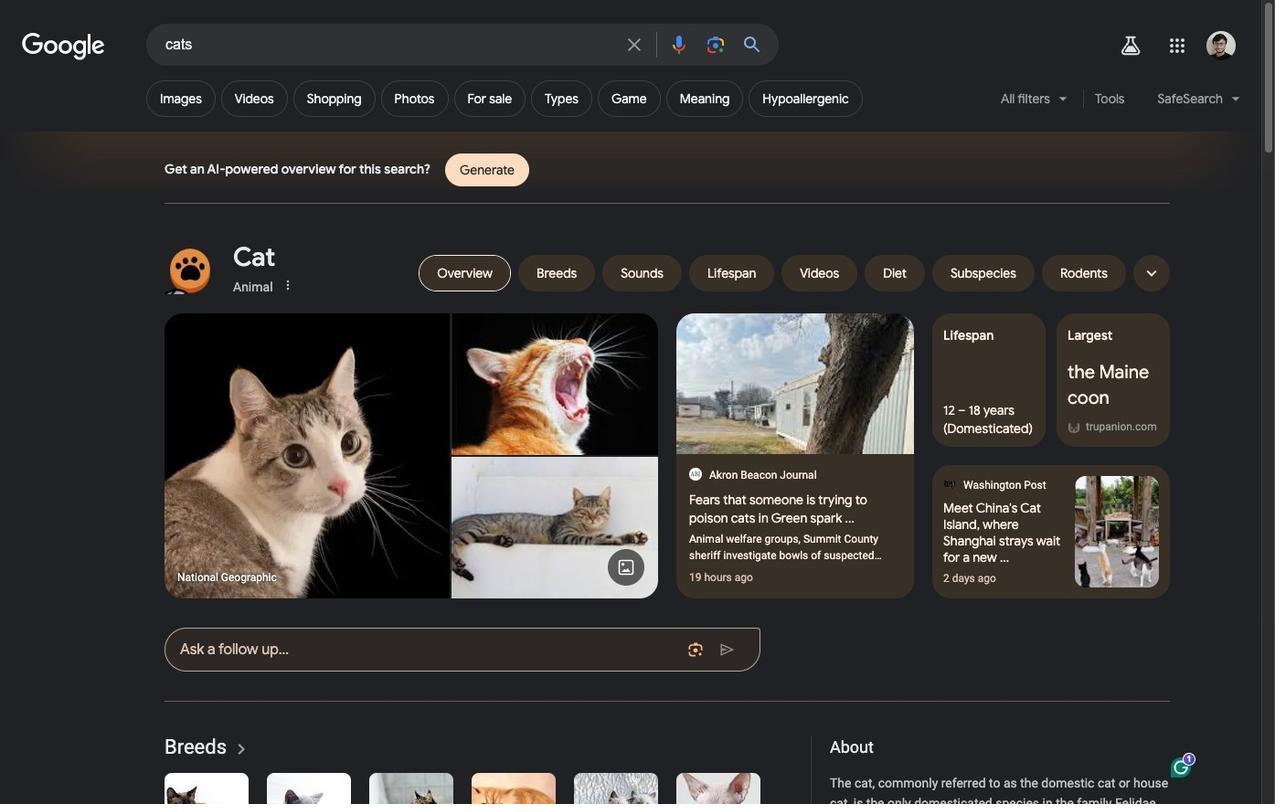 Task type: locate. For each thing, give the bounding box(es) containing it.
heading
[[233, 241, 275, 274], [830, 737, 1170, 759]]

1 tab from the left
[[419, 255, 511, 292]]

tab list
[[165, 242, 1170, 352]]

more options image
[[278, 276, 297, 294]]

1 vertical spatial web result image image
[[1075, 476, 1159, 588]]

2 tab from the left
[[518, 255, 595, 292]]

None search field
[[0, 23, 779, 66]]

tab
[[419, 255, 511, 292], [518, 255, 595, 292], [603, 255, 682, 292], [689, 255, 775, 292], [782, 255, 858, 292], [865, 255, 925, 292], [932, 255, 1035, 292], [1042, 255, 1126, 292]]

7 tab from the left
[[932, 255, 1035, 292]]

0 vertical spatial heading
[[233, 241, 275, 274]]

5 tab from the left
[[782, 255, 858, 292]]

web result image image
[[676, 314, 914, 454], [1075, 476, 1159, 588]]

list
[[165, 773, 928, 804]]

0 vertical spatial web result image image
[[676, 314, 914, 454]]

1 horizontal spatial web result image image
[[1075, 476, 1159, 588]]

8 tab from the left
[[1042, 255, 1126, 292]]

0 horizontal spatial web result image image
[[676, 314, 914, 454]]

3 tab from the left
[[603, 255, 682, 292]]

1 horizontal spatial heading
[[830, 737, 1170, 759]]



Task type: describe. For each thing, give the bounding box(es) containing it.
Search text field
[[165, 35, 612, 58]]

search by image image
[[705, 34, 727, 56]]

domestic cat image
[[165, 314, 450, 599]]

Ask a follow up... text field
[[180, 632, 679, 668]]

4 tab from the left
[[689, 255, 775, 292]]

more options image
[[280, 278, 295, 293]]

cat - wikipedia image
[[452, 457, 658, 599]]

search by voice image
[[668, 34, 690, 56]]

send image
[[719, 642, 736, 658]]

1 vertical spatial heading
[[830, 737, 1170, 759]]

0 horizontal spatial heading
[[233, 241, 275, 274]]

cat | breeds, origins, history, body types, senses, behavior ... image
[[452, 314, 658, 455]]

search labs image
[[1120, 35, 1142, 57]]

google image
[[22, 33, 106, 60]]

6 tab from the left
[[865, 255, 925, 292]]



Task type: vqa. For each thing, say whether or not it's contained in the screenshot.
63's Total duration 55 min. element
no



